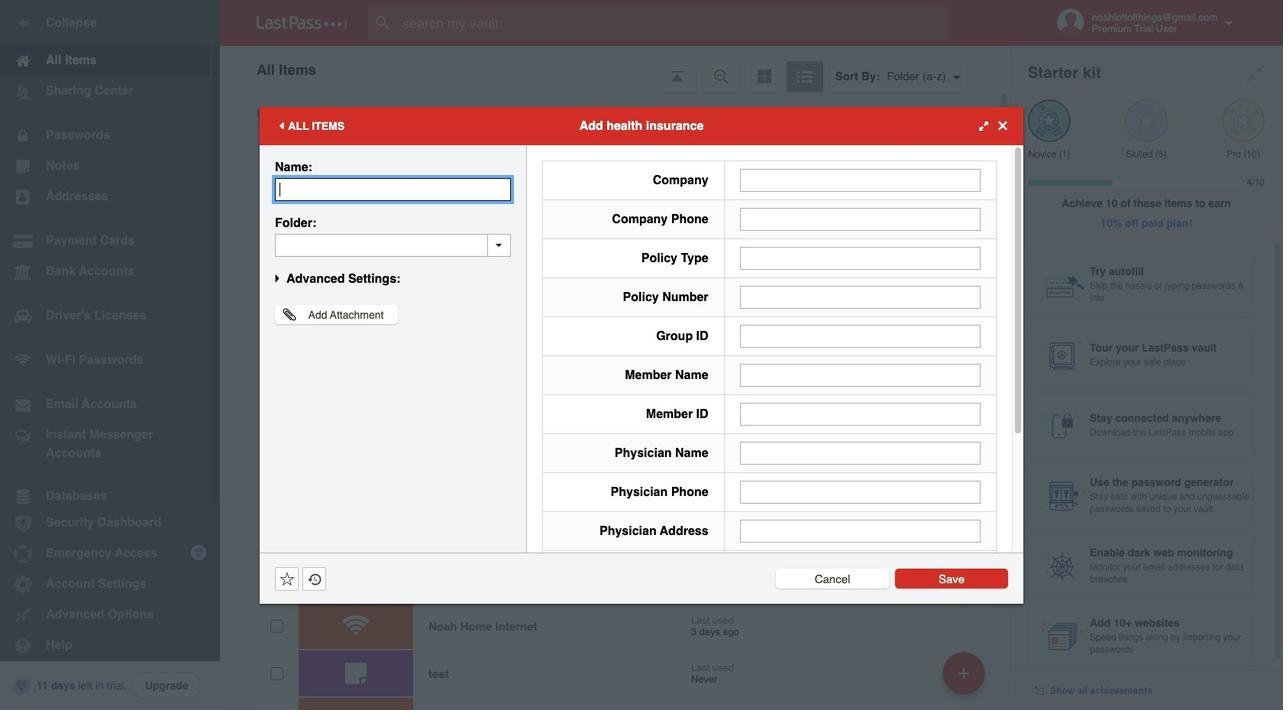 Task type: vqa. For each thing, say whether or not it's contained in the screenshot.
NEW ITEM navigation
yes



Task type: describe. For each thing, give the bounding box(es) containing it.
new item image
[[959, 668, 970, 678]]

Search search field
[[368, 6, 979, 40]]

new item navigation
[[938, 647, 995, 710]]



Task type: locate. For each thing, give the bounding box(es) containing it.
dialog
[[260, 107, 1024, 700]]

None text field
[[740, 169, 981, 191], [275, 178, 511, 201], [740, 207, 981, 230], [275, 233, 511, 256], [740, 246, 981, 269], [740, 363, 981, 386], [740, 402, 981, 425], [740, 480, 981, 503], [740, 519, 981, 542], [740, 169, 981, 191], [275, 178, 511, 201], [740, 207, 981, 230], [275, 233, 511, 256], [740, 246, 981, 269], [740, 363, 981, 386], [740, 402, 981, 425], [740, 480, 981, 503], [740, 519, 981, 542]]

None text field
[[740, 285, 981, 308], [740, 324, 981, 347], [740, 441, 981, 464], [740, 285, 981, 308], [740, 324, 981, 347], [740, 441, 981, 464]]

search my vault text field
[[368, 6, 979, 40]]

vault options navigation
[[220, 46, 1010, 92]]

lastpass image
[[257, 16, 347, 30]]

main navigation navigation
[[0, 0, 220, 710]]



